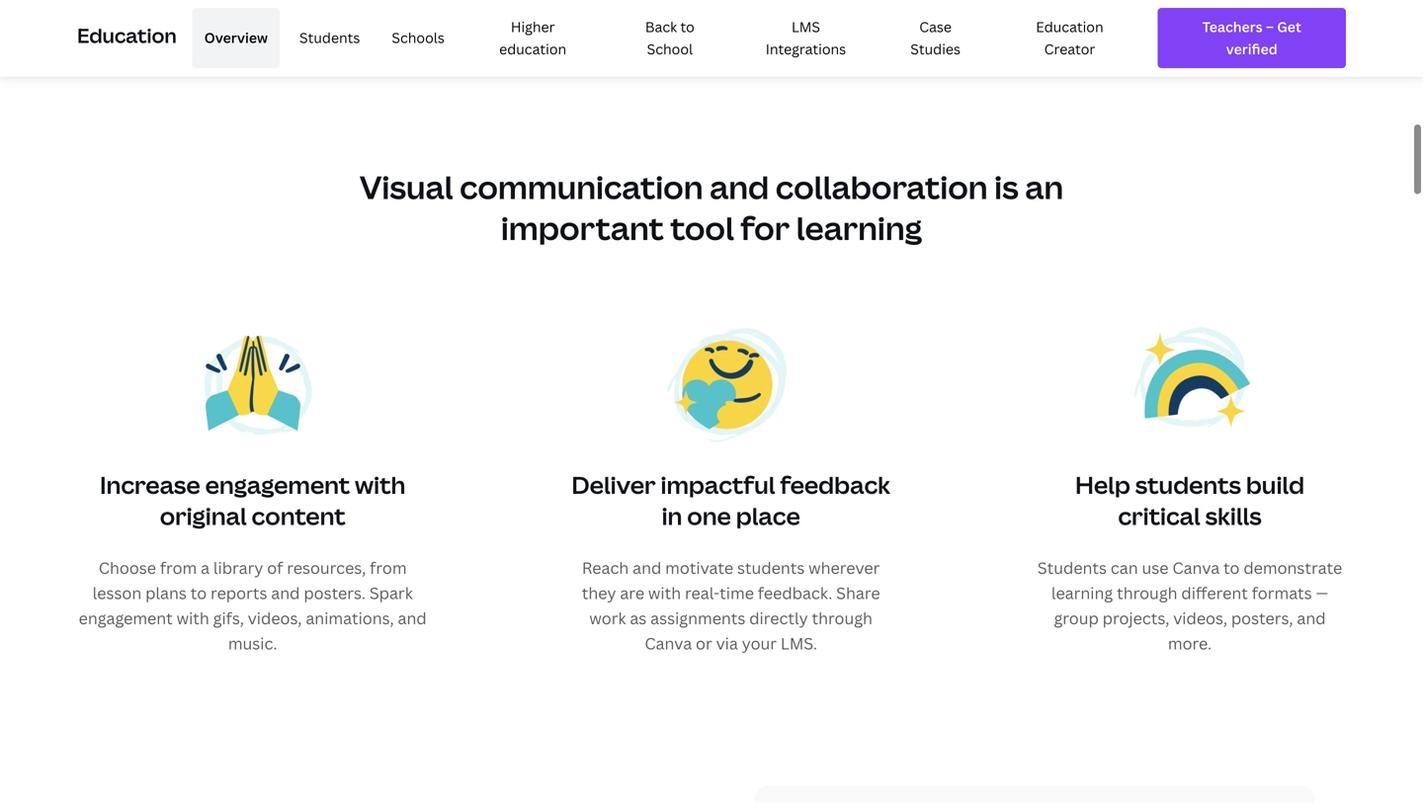Task type: vqa. For each thing, say whether or not it's contained in the screenshot.
Top Level Navigation element
no



Task type: locate. For each thing, give the bounding box(es) containing it.
canva
[[1172, 557, 1220, 579], [645, 633, 692, 654]]

are
[[620, 583, 644, 604]]

2 from from the left
[[370, 557, 407, 579]]

0 vertical spatial to
[[680, 17, 695, 36]]

engagement down lesson
[[79, 608, 173, 629]]

overview
[[204, 28, 268, 47]]

case
[[919, 17, 952, 36]]

content
[[252, 500, 345, 532]]

0 horizontal spatial through
[[812, 608, 873, 629]]

share
[[836, 583, 880, 604]]

gifs,
[[213, 608, 244, 629]]

learning
[[796, 207, 922, 250], [1051, 583, 1113, 604]]

videos,
[[248, 608, 302, 629], [1173, 608, 1227, 629]]

overview link
[[192, 8, 280, 68]]

to inside back to school
[[680, 17, 695, 36]]

0 horizontal spatial students
[[737, 557, 805, 579]]

help
[[1075, 469, 1130, 501]]

2 vertical spatial to
[[190, 583, 207, 604]]

1 horizontal spatial with
[[355, 469, 406, 501]]

0 horizontal spatial from
[[160, 557, 197, 579]]

videos, up more.
[[1173, 608, 1227, 629]]

to down a
[[190, 583, 207, 604]]

engagement up the of
[[205, 469, 350, 501]]

creator
[[1044, 39, 1095, 58]]

1 horizontal spatial canva
[[1172, 557, 1220, 579]]

one
[[687, 500, 731, 532]]

1 from from the left
[[160, 557, 197, 579]]

through inside the students can use canva to demonstrate learning through different formats — group projects, videos, posters, and more.
[[1117, 583, 1178, 604]]

from left a
[[160, 557, 197, 579]]

through
[[1117, 583, 1178, 604], [812, 608, 873, 629]]

engagement
[[205, 469, 350, 501], [79, 608, 173, 629]]

videos, inside choose from a library of resources, from lesson plans to reports and posters. spark engagement with gifs, videos, animations, and music.
[[248, 608, 302, 629]]

1 horizontal spatial from
[[370, 557, 407, 579]]

1 horizontal spatial to
[[680, 17, 695, 36]]

education creator
[[1036, 17, 1104, 58]]

through inside reach and motivate students wherever they are with real-time feedback. share work as assignments directly through canva or via your lms.
[[812, 608, 873, 629]]

1 vertical spatial with
[[648, 583, 681, 604]]

1 vertical spatial canva
[[645, 633, 692, 654]]

from
[[160, 557, 197, 579], [370, 557, 407, 579]]

case studies
[[910, 17, 961, 58]]

deliver
[[572, 469, 656, 501]]

as
[[630, 608, 647, 629]]

learning up group
[[1051, 583, 1113, 604]]

canva left or
[[645, 633, 692, 654]]

0 horizontal spatial to
[[190, 583, 207, 604]]

menu bar inside "education" element
[[185, 8, 1142, 68]]

0 horizontal spatial videos,
[[248, 608, 302, 629]]

1 horizontal spatial students
[[1038, 557, 1107, 579]]

students inside help students build critical skills
[[1135, 469, 1241, 501]]

with left gifs, in the left of the page
[[177, 608, 209, 629]]

back
[[645, 17, 677, 36]]

videos, up the music. at the left of page
[[248, 608, 302, 629]]

students
[[299, 28, 360, 47], [1038, 557, 1107, 579]]

and
[[710, 165, 769, 208], [633, 557, 661, 579], [271, 583, 300, 604], [398, 608, 427, 629], [1297, 608, 1326, 629]]

teachers – get verified image
[[1175, 16, 1328, 60]]

0 horizontal spatial with
[[177, 608, 209, 629]]

education for education
[[77, 22, 177, 49]]

library
[[213, 557, 263, 579]]

from up spark at the bottom left of the page
[[370, 557, 407, 579]]

a
[[201, 557, 210, 579]]

engagement inside increase engagement with original content
[[205, 469, 350, 501]]

1 vertical spatial engagement
[[79, 608, 173, 629]]

0 vertical spatial canva
[[1172, 557, 1220, 579]]

directly
[[749, 608, 808, 629]]

0 vertical spatial students
[[1135, 469, 1241, 501]]

canva inside reach and motivate students wherever they are with real-time feedback. share work as assignments directly through canva or via your lms.
[[645, 633, 692, 654]]

0 vertical spatial through
[[1117, 583, 1178, 604]]

students inside the students can use canva to demonstrate learning through different formats — group projects, videos, posters, and more.
[[1038, 557, 1107, 579]]

1 videos, from the left
[[248, 608, 302, 629]]

menu bar
[[185, 8, 1142, 68]]

0 horizontal spatial education
[[77, 22, 177, 49]]

1 vertical spatial through
[[812, 608, 873, 629]]

1 horizontal spatial engagement
[[205, 469, 350, 501]]

0 horizontal spatial learning
[[796, 207, 922, 250]]

students for students
[[299, 28, 360, 47]]

students for students can use canva to demonstrate learning through different formats — group projects, videos, posters, and more.
[[1038, 557, 1107, 579]]

1 vertical spatial learning
[[1051, 583, 1113, 604]]

students inside "education" element
[[299, 28, 360, 47]]

group
[[1054, 608, 1099, 629]]

to
[[680, 17, 695, 36], [1224, 557, 1240, 579], [190, 583, 207, 604]]

lesson
[[93, 583, 142, 604]]

to up different
[[1224, 557, 1240, 579]]

2 horizontal spatial to
[[1224, 557, 1240, 579]]

1 vertical spatial to
[[1224, 557, 1240, 579]]

1 horizontal spatial videos,
[[1173, 608, 1227, 629]]

2 videos, from the left
[[1173, 608, 1227, 629]]

2 vertical spatial with
[[177, 608, 209, 629]]

0 horizontal spatial canva
[[645, 633, 692, 654]]

studies
[[910, 39, 961, 58]]

education inside menu bar
[[1036, 17, 1104, 36]]

0 horizontal spatial engagement
[[79, 608, 173, 629]]

increase engagement with original content
[[100, 469, 406, 532]]

0 horizontal spatial students
[[299, 28, 360, 47]]

and inside 'visual communication and collaboration is an important tool for learning'
[[710, 165, 769, 208]]

integrations
[[766, 39, 846, 58]]

schools link
[[380, 8, 456, 68]]

with inside increase engagement with original content
[[355, 469, 406, 501]]

1 horizontal spatial learning
[[1051, 583, 1113, 604]]

motivate
[[665, 557, 733, 579]]

1 vertical spatial students
[[1038, 557, 1107, 579]]

engagement icon image
[[189, 320, 316, 446]]

canva up different
[[1172, 557, 1220, 579]]

with right are
[[648, 583, 681, 604]]

1 horizontal spatial through
[[1117, 583, 1178, 604]]

increase
[[100, 469, 200, 501]]

via
[[716, 633, 738, 654]]

learning right for on the top right
[[796, 207, 922, 250]]

students left the schools
[[299, 28, 360, 47]]

education
[[1036, 17, 1104, 36], [77, 22, 177, 49]]

students up the feedback.
[[737, 557, 805, 579]]

place
[[736, 500, 800, 532]]

work
[[589, 608, 626, 629]]

through down share
[[812, 608, 873, 629]]

build
[[1246, 469, 1305, 501]]

to right back
[[680, 17, 695, 36]]

education
[[499, 39, 566, 58]]

resources,
[[287, 557, 366, 579]]

0 vertical spatial learning
[[796, 207, 922, 250]]

0 vertical spatial with
[[355, 469, 406, 501]]

0 vertical spatial students
[[299, 28, 360, 47]]

1 vertical spatial students
[[737, 557, 805, 579]]

students right help
[[1135, 469, 1241, 501]]

students up group
[[1038, 557, 1107, 579]]

students
[[1135, 469, 1241, 501], [737, 557, 805, 579]]

lms.
[[781, 633, 817, 654]]

1 horizontal spatial education
[[1036, 17, 1104, 36]]

they
[[582, 583, 616, 604]]

with right content
[[355, 469, 406, 501]]

to inside choose from a library of resources, from lesson plans to reports and posters. spark engagement with gifs, videos, animations, and music.
[[190, 583, 207, 604]]

0 vertical spatial engagement
[[205, 469, 350, 501]]

help students build critical skills
[[1075, 469, 1305, 532]]

1 horizontal spatial students
[[1135, 469, 1241, 501]]

reports
[[211, 583, 267, 604]]

impactful
[[661, 469, 775, 501]]

through down use
[[1117, 583, 1178, 604]]

for
[[741, 207, 790, 250]]

menu bar containing higher education
[[185, 8, 1142, 68]]

choose from a library of resources, from lesson plans to reports and posters. spark engagement with gifs, videos, animations, and music.
[[79, 557, 427, 654]]

to inside the students can use canva to demonstrate learning through different formats — group projects, videos, posters, and more.
[[1224, 557, 1240, 579]]

2 horizontal spatial with
[[648, 583, 681, 604]]



Task type: describe. For each thing, give the bounding box(es) containing it.
plans
[[145, 583, 187, 604]]

skills
[[1205, 500, 1262, 532]]

posters.
[[304, 583, 366, 604]]

with inside choose from a library of resources, from lesson plans to reports and posters. spark engagement with gifs, videos, animations, and music.
[[177, 608, 209, 629]]

feedback icon image
[[668, 320, 794, 446]]

projects,
[[1103, 608, 1169, 629]]

and inside the students can use canva to demonstrate learning through different formats — group projects, videos, posters, and more.
[[1297, 608, 1326, 629]]

different
[[1181, 583, 1248, 604]]

education creator link
[[998, 8, 1142, 68]]

time
[[720, 583, 754, 604]]

visual communication and collaboration is an important tool for learning
[[360, 165, 1063, 250]]

reach and motivate students wherever they are with real-time feedback. share work as assignments directly through canva or via your lms.
[[582, 557, 880, 654]]

or
[[696, 633, 712, 654]]

reach
[[582, 557, 629, 579]]

deliver impactful feedback in one place
[[572, 469, 890, 532]]

students link
[[288, 8, 372, 68]]

collaboration
[[776, 165, 988, 208]]

case studies link
[[881, 8, 990, 68]]

can
[[1111, 557, 1138, 579]]

original
[[160, 500, 247, 532]]

music.
[[228, 633, 277, 654]]

schools
[[392, 28, 445, 47]]

of
[[267, 557, 283, 579]]

school
[[647, 39, 693, 58]]

with inside reach and motivate students wherever they are with real-time feedback. share work as assignments directly through canva or via your lms.
[[648, 583, 681, 604]]

demonstrate
[[1244, 557, 1342, 579]]

and inside reach and motivate students wherever they are with real-time feedback. share work as assignments directly through canva or via your lms.
[[633, 557, 661, 579]]

visual
[[360, 165, 453, 208]]

feedback
[[780, 469, 890, 501]]

animations,
[[306, 608, 394, 629]]

engagement inside choose from a library of resources, from lesson plans to reports and posters. spark engagement with gifs, videos, animations, and music.
[[79, 608, 173, 629]]

education element
[[77, 0, 1346, 76]]

skills icon image
[[1127, 320, 1253, 446]]

spark
[[369, 583, 413, 604]]

wherever
[[809, 557, 880, 579]]

communication
[[460, 165, 703, 208]]

use
[[1142, 557, 1169, 579]]

feedback.
[[758, 583, 832, 604]]

learning inside the students can use canva to demonstrate learning through different formats — group projects, videos, posters, and more.
[[1051, 583, 1113, 604]]

students can use canva to demonstrate learning through different formats — group projects, videos, posters, and more.
[[1038, 557, 1342, 654]]

more.
[[1168, 633, 1212, 654]]

higher education
[[499, 17, 566, 58]]

back to school link
[[609, 8, 731, 68]]

higher
[[511, 17, 555, 36]]

lms integrations
[[766, 17, 846, 58]]

canva inside the students can use canva to demonstrate learning through different formats — group projects, videos, posters, and more.
[[1172, 557, 1220, 579]]

—
[[1316, 583, 1328, 604]]

education for education creator
[[1036, 17, 1104, 36]]

assignments
[[650, 608, 745, 629]]

tool
[[670, 207, 734, 250]]

videos, inside the students can use canva to demonstrate learning through different formats — group projects, videos, posters, and more.
[[1173, 608, 1227, 629]]

posters,
[[1231, 608, 1293, 629]]

critical
[[1118, 500, 1200, 532]]

lms
[[792, 17, 820, 36]]

in
[[662, 500, 682, 532]]

students inside reach and motivate students wherever they are with real-time feedback. share work as assignments directly through canva or via your lms.
[[737, 557, 805, 579]]

higher education link
[[464, 8, 601, 68]]

back to school
[[645, 17, 695, 58]]

important
[[501, 207, 664, 250]]

an
[[1025, 165, 1063, 208]]

your
[[742, 633, 777, 654]]

formats
[[1252, 583, 1312, 604]]

learning inside 'visual communication and collaboration is an important tool for learning'
[[796, 207, 922, 250]]

lms integrations link
[[738, 8, 873, 68]]

is
[[994, 165, 1019, 208]]

real-
[[685, 583, 720, 604]]

choose
[[99, 557, 156, 579]]



